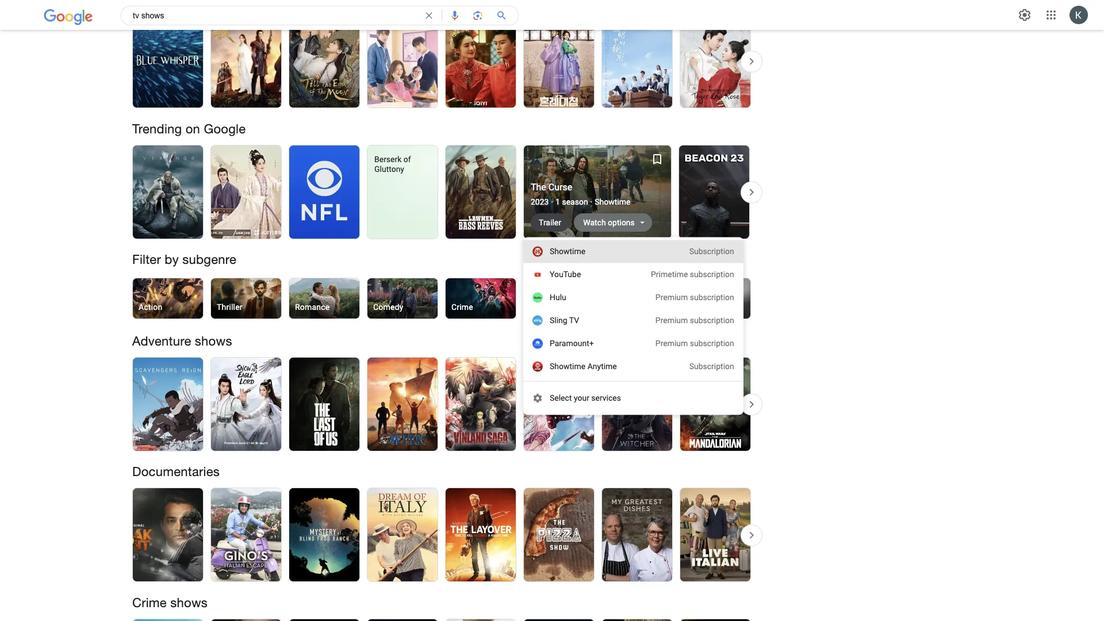 Task type: describe. For each thing, give the bounding box(es) containing it.
crime shows
[[132, 595, 208, 610]]

thriller button
[[210, 278, 282, 324]]

trending on google
[[132, 121, 246, 136]]

subscription for hulu
[[690, 293, 734, 302]]

sci-fi button
[[680, 278, 751, 319]]

Search search field
[[133, 9, 416, 25]]

premium subscription for paramount+
[[655, 339, 734, 348]]

gluttony
[[374, 164, 404, 173]]

premium for sling tv
[[655, 316, 688, 325]]

on
[[186, 121, 200, 136]]

menu containing showtime
[[523, 237, 743, 415]]

shows for crime shows
[[170, 595, 208, 610]]

the
[[531, 181, 546, 192]]

showtime for showtime
[[550, 247, 585, 256]]

subscription for paramount+
[[690, 339, 734, 348]]

google
[[204, 121, 246, 136]]

trending
[[132, 121, 182, 136]]

berserk of gluttony
[[374, 154, 411, 173]]

hulu
[[550, 293, 566, 302]]

comedy
[[373, 302, 403, 312]]

documentaries
[[132, 464, 220, 479]]

your
[[574, 393, 589, 403]]

trending on google heading
[[132, 120, 751, 137]]

search by image image
[[472, 10, 484, 21]]

of
[[404, 154, 411, 164]]

sling tv
[[550, 316, 579, 325]]

filter
[[132, 252, 161, 267]]

watch
[[583, 217, 606, 227]]

watch options
[[583, 217, 635, 227]]

thriller
[[217, 302, 243, 312]]

subscription for showtime
[[689, 247, 734, 256]]

curse
[[548, 181, 572, 192]]

subscription for showtime anytime
[[689, 362, 734, 371]]

the curse
[[531, 181, 572, 192]]

select your services
[[550, 393, 621, 403]]

premium subscription for sling tv
[[655, 316, 734, 325]]

anytime
[[587, 362, 617, 371]]

sci-fi
[[686, 302, 705, 312]]

showtime for showtime anytime
[[550, 362, 585, 371]]

premium for paramount+
[[655, 339, 688, 348]]

services
[[591, 393, 621, 403]]

crime button
[[445, 278, 516, 324]]

sling
[[550, 316, 567, 325]]

options
[[608, 217, 635, 227]]

crime shows heading
[[132, 594, 751, 610]]



Task type: locate. For each thing, give the bounding box(es) containing it.
None search field
[[0, 0, 519, 27]]

2 subscription from the top
[[689, 362, 734, 371]]

crime for crime shows
[[132, 595, 167, 610]]

1 vertical spatial crime
[[132, 595, 167, 610]]

the curse element
[[524, 145, 671, 238]]

1 vertical spatial premium subscription
[[655, 316, 734, 325]]

1 vertical spatial showtime
[[550, 362, 585, 371]]

3 premium subscription from the top
[[655, 339, 734, 348]]

tv
[[569, 316, 579, 325]]

subscription for youtube
[[690, 270, 734, 279]]

1 vertical spatial shows
[[170, 595, 208, 610]]

add to watchlist image
[[650, 152, 664, 166]]

romance
[[295, 302, 330, 312]]

0 vertical spatial premium subscription
[[655, 293, 734, 302]]

romance button
[[289, 278, 360, 324]]

adventure
[[132, 333, 191, 348]]

search by voice image
[[449, 10, 461, 21]]

2 vertical spatial premium
[[655, 339, 688, 348]]

adventure shows
[[132, 333, 232, 348]]

3 subscription from the top
[[690, 316, 734, 325]]

1 premium from the top
[[655, 293, 688, 302]]

1 horizontal spatial crime
[[451, 302, 473, 312]]

filter by subgenre
[[132, 252, 236, 267]]

0 vertical spatial showtime
[[550, 247, 585, 256]]

0 vertical spatial crime
[[451, 302, 473, 312]]

action
[[139, 302, 162, 312]]

subscription for sling tv
[[690, 316, 734, 325]]

fi
[[700, 302, 705, 312]]

crime inside button
[[451, 302, 473, 312]]

the curse link
[[531, 181, 664, 193]]

2 premium subscription from the top
[[655, 316, 734, 325]]

filter by subgenre heading
[[132, 251, 751, 267]]

2 vertical spatial premium subscription
[[655, 339, 734, 348]]

crime for crime
[[451, 302, 473, 312]]

sci-
[[686, 302, 700, 312]]

premium subscription
[[655, 293, 734, 302], [655, 316, 734, 325], [655, 339, 734, 348]]

4 subscription from the top
[[690, 339, 734, 348]]

0 vertical spatial shows
[[195, 333, 232, 348]]

historical drama
[[530, 291, 565, 312]]

google image
[[44, 9, 93, 25]]

menu
[[523, 237, 743, 415]]

adventure shows heading
[[132, 333, 751, 349]]

showtime anytime
[[550, 362, 617, 371]]

1 vertical spatial premium
[[655, 316, 688, 325]]

by
[[165, 252, 179, 267]]

2 subscription from the top
[[690, 293, 734, 302]]

historical drama button
[[523, 278, 595, 319]]

1 subscription from the top
[[689, 247, 734, 256]]

0 vertical spatial subscription
[[689, 247, 734, 256]]

documentaries heading
[[132, 463, 751, 480]]

berserk
[[374, 154, 402, 164]]

premium subscription for hulu
[[655, 293, 734, 302]]

showtime up youtube
[[550, 247, 585, 256]]

youtube
[[550, 270, 581, 279]]

premium
[[655, 293, 688, 302], [655, 316, 688, 325], [655, 339, 688, 348]]

shows inside "heading"
[[170, 595, 208, 610]]

2 premium from the top
[[655, 316, 688, 325]]

showtime
[[550, 247, 585, 256], [550, 362, 585, 371]]

primetime subscription
[[651, 270, 734, 279]]

historical
[[530, 291, 565, 300]]

action button
[[132, 278, 204, 324]]

primetime
[[651, 270, 688, 279]]

subscription
[[690, 270, 734, 279], [690, 293, 734, 302], [690, 316, 734, 325], [690, 339, 734, 348]]

drama
[[530, 302, 553, 312]]

0 horizontal spatial crime
[[132, 595, 167, 610]]

crime inside "heading"
[[132, 595, 167, 610]]

comedy button
[[367, 278, 438, 324]]

1 subscription from the top
[[690, 270, 734, 279]]

3 premium from the top
[[655, 339, 688, 348]]

shows
[[195, 333, 232, 348], [170, 595, 208, 610]]

paramount+
[[550, 339, 594, 348]]

heading
[[132, 0, 751, 6]]

subgenre
[[182, 252, 236, 267]]

1 vertical spatial subscription
[[689, 362, 734, 371]]

subscription
[[689, 247, 734, 256], [689, 362, 734, 371]]

showtime down the paramount+
[[550, 362, 585, 371]]

1 premium subscription from the top
[[655, 293, 734, 302]]

select
[[550, 393, 572, 403]]

1 showtime from the top
[[550, 247, 585, 256]]

shows for adventure shows
[[195, 333, 232, 348]]

2 showtime from the top
[[550, 362, 585, 371]]

premium for hulu
[[655, 293, 688, 302]]

watch options button
[[574, 213, 652, 231]]

shows inside heading
[[195, 333, 232, 348]]

crime
[[451, 302, 473, 312], [132, 595, 167, 610]]

0 vertical spatial premium
[[655, 293, 688, 302]]



Task type: vqa. For each thing, say whether or not it's contained in the screenshot.
your
yes



